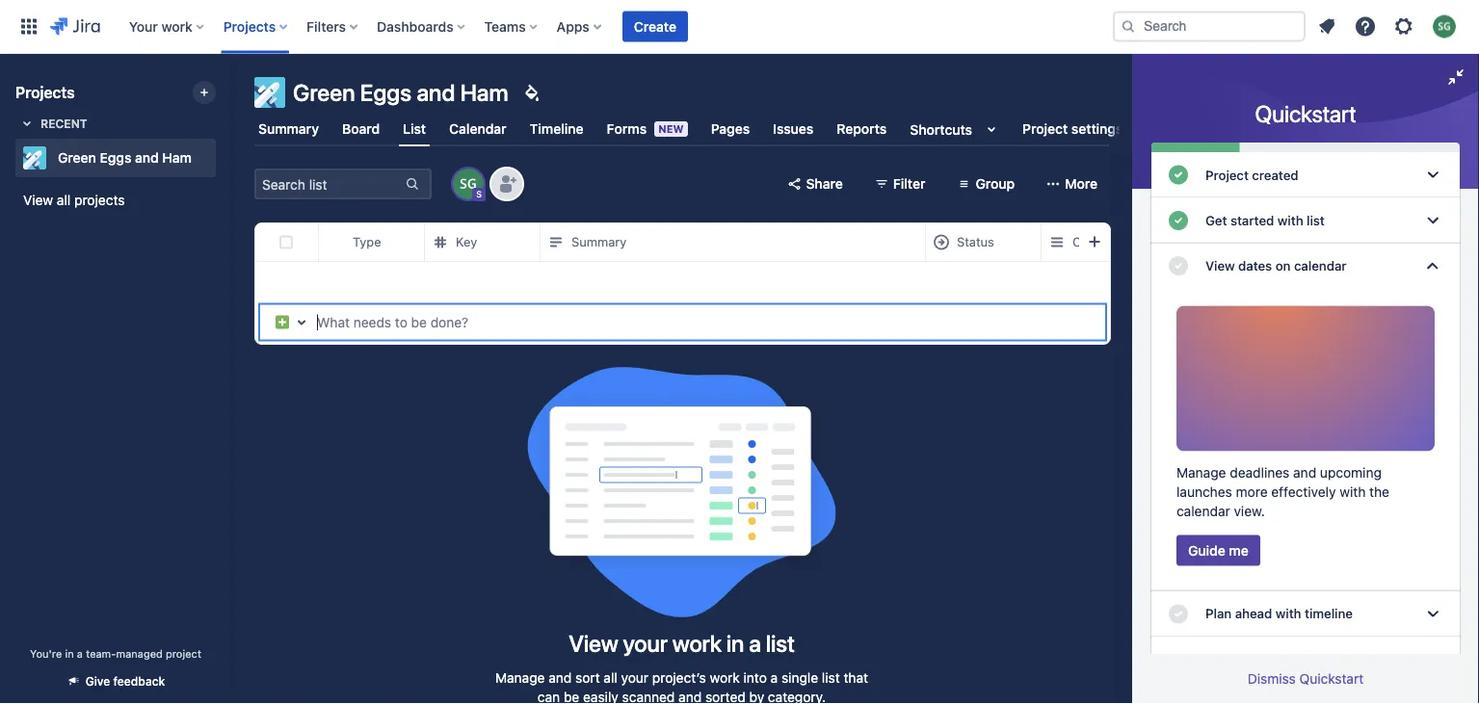 Task type: describe. For each thing, give the bounding box(es) containing it.
started
[[1231, 213, 1275, 228]]

teams
[[485, 18, 526, 34]]

get
[[1206, 213, 1228, 228]]

project settings
[[1023, 121, 1123, 137]]

dismiss quickstart link
[[1248, 671, 1364, 687]]

scanned
[[622, 690, 675, 705]]

give
[[86, 675, 110, 689]]

summary inside summary link
[[258, 121, 319, 137]]

calendar inside "view dates on calendar" dropdown button
[[1295, 258, 1347, 274]]

1 horizontal spatial a
[[749, 630, 761, 657]]

projects inside dropdown button
[[223, 18, 276, 34]]

dates
[[1239, 258, 1273, 274]]

you're
[[30, 648, 62, 660]]

can
[[538, 690, 560, 705]]

your
[[129, 18, 158, 34]]

primary element
[[12, 0, 1113, 54]]

key
[[456, 235, 477, 249]]

work inside dropdown button
[[161, 18, 193, 34]]

checked image for view
[[1167, 255, 1191, 278]]

more button
[[1035, 169, 1110, 200]]

view your work in a list
[[569, 630, 795, 657]]

group button
[[945, 169, 1027, 200]]

view for view all projects
[[23, 192, 53, 208]]

0 horizontal spatial projects
[[15, 83, 75, 102]]

more
[[1236, 484, 1268, 500]]

calendar
[[449, 121, 507, 137]]

set background color image
[[520, 81, 543, 104]]

project
[[166, 648, 201, 660]]

filters
[[307, 18, 346, 34]]

issues
[[773, 121, 814, 137]]

collect information for your team with forms
[[1206, 652, 1373, 682]]

chevron image for get started with list
[[1422, 209, 1445, 232]]

forms
[[607, 121, 647, 137]]

and inside manage deadlines and upcoming launches more effectively with the calendar view.
[[1294, 465, 1317, 481]]

calendar link
[[446, 112, 511, 147]]

checked image
[[1167, 164, 1191, 187]]

single
[[782, 670, 819, 686]]

pages
[[711, 121, 750, 137]]

view all projects
[[23, 192, 125, 208]]

work inside manage and sort all your project's work into a single list that can be easily scanned and sorted by category.
[[710, 670, 740, 686]]

1 vertical spatial work
[[673, 630, 722, 657]]

more
[[1065, 176, 1098, 192]]

add to starred image
[[210, 147, 233, 170]]

give feedback button
[[55, 666, 177, 697]]

row containing type
[[255, 223, 1480, 262]]

notifications image
[[1316, 15, 1339, 38]]

you're in a team-managed project
[[30, 648, 201, 660]]

plan
[[1206, 607, 1232, 622]]

teams button
[[479, 11, 545, 42]]

with inside the plan ahead with timeline dropdown button
[[1276, 607, 1302, 622]]

checked image for plan
[[1167, 603, 1191, 626]]

sort
[[576, 670, 600, 686]]

the
[[1370, 484, 1390, 500]]

project settings link
[[1019, 112, 1127, 147]]

category.
[[768, 690, 826, 705]]

pages link
[[707, 112, 754, 147]]

view dates on calendar button
[[1152, 243, 1460, 289]]

guide me button
[[1177, 536, 1261, 567]]

easily
[[583, 690, 619, 705]]

green eggs and ham link
[[15, 139, 208, 177]]

your profile and settings image
[[1433, 15, 1457, 38]]

What needs to be done? - Press the "Enter" key to submit or the "Escape" key to cancel. text field
[[317, 313, 1092, 332]]

information
[[1252, 652, 1322, 668]]

create button
[[623, 11, 688, 42]]

collapse recent projects image
[[15, 112, 39, 135]]

group
[[976, 176, 1015, 192]]

1 horizontal spatial eggs
[[360, 79, 412, 106]]

manage for manage and sort all your project's work into a single list that can be easily scanned and sorted by category.
[[496, 670, 545, 686]]

0 horizontal spatial in
[[65, 648, 74, 660]]

apps
[[557, 18, 590, 34]]

timeline
[[530, 121, 584, 137]]

summary link
[[254, 112, 323, 147]]

view for view your work in a list
[[569, 630, 618, 657]]

and down project's
[[679, 690, 702, 705]]

0 vertical spatial green
[[293, 79, 355, 106]]

recent
[[40, 117, 87, 130]]

all inside manage and sort all your project's work into a single list that can be easily scanned and sorted by category.
[[604, 670, 618, 686]]

0 vertical spatial quickstart
[[1256, 100, 1357, 127]]

with inside get started with list dropdown button
[[1278, 213, 1304, 228]]

1 vertical spatial green eggs and ham
[[58, 150, 192, 166]]

Search field
[[1113, 11, 1306, 42]]

banner containing your work
[[0, 0, 1480, 54]]

apps button
[[551, 11, 609, 42]]

category
[[1073, 235, 1127, 249]]

board
[[342, 121, 380, 137]]

manage and sort all your project's work into a single list that can be easily scanned and sorted by category.
[[496, 670, 869, 705]]

managed
[[116, 648, 163, 660]]

minimize image
[[1445, 66, 1468, 89]]

and up list
[[417, 79, 455, 106]]

sorted
[[706, 690, 746, 705]]

project for project settings
[[1023, 121, 1068, 137]]

projects button
[[218, 11, 295, 42]]

share button
[[776, 169, 855, 200]]

sam green image
[[453, 169, 484, 200]]

list
[[403, 121, 426, 137]]

issues link
[[769, 112, 818, 147]]

project created button
[[1152, 152, 1460, 198]]

your work
[[129, 18, 193, 34]]

create project image
[[197, 85, 212, 100]]

status
[[957, 235, 995, 249]]

by
[[750, 690, 765, 705]]

sidebar navigation image
[[210, 77, 253, 116]]

dismiss quickstart
[[1248, 671, 1364, 687]]

0 horizontal spatial eggs
[[100, 150, 131, 166]]

and up the can in the left of the page
[[549, 670, 572, 686]]

dismiss
[[1248, 671, 1296, 687]]

timeline
[[1305, 607, 1353, 622]]

add people image
[[495, 173, 519, 196]]

chevron image for view dates on calendar
[[1422, 255, 1445, 278]]

view for view dates on calendar
[[1206, 258, 1235, 274]]



Task type: locate. For each thing, give the bounding box(es) containing it.
checked image left dates
[[1167, 255, 1191, 278]]

help image
[[1354, 15, 1378, 38]]

with inside 'collect information for your team with forms'
[[1240, 667, 1266, 682]]

project left settings
[[1023, 121, 1068, 137]]

list inside manage and sort all your project's work into a single list that can be easily scanned and sorted by category.
[[822, 670, 840, 686]]

green eggs and ham up view all projects "link"
[[58, 150, 192, 166]]

new
[[659, 123, 684, 135]]

0 vertical spatial project
[[1023, 121, 1068, 137]]

banner
[[0, 0, 1480, 54]]

work up sorted
[[710, 670, 740, 686]]

list left that
[[822, 670, 840, 686]]

3 checked image from the top
[[1167, 603, 1191, 626]]

project up get
[[1206, 167, 1249, 183]]

with right ahead
[[1276, 607, 1302, 622]]

2 vertical spatial checked image
[[1167, 603, 1191, 626]]

and
[[417, 79, 455, 106], [135, 150, 159, 166], [1294, 465, 1317, 481], [549, 670, 572, 686], [679, 690, 702, 705]]

quickstart down for
[[1300, 671, 1364, 687]]

your right for
[[1346, 652, 1373, 668]]

1 vertical spatial summary
[[572, 235, 627, 249]]

eggs up view all projects "link"
[[100, 150, 131, 166]]

green eggs and ham up list
[[293, 79, 509, 106]]

create
[[634, 18, 677, 34]]

1 chevron image from the top
[[1422, 209, 1445, 232]]

green up summary link
[[293, 79, 355, 106]]

all inside "link"
[[57, 192, 71, 208]]

green down recent
[[58, 150, 96, 166]]

1 horizontal spatial project
[[1206, 167, 1249, 183]]

projects up sidebar navigation icon
[[223, 18, 276, 34]]

in right "you're"
[[65, 648, 74, 660]]

in
[[727, 630, 744, 657], [65, 648, 74, 660]]

list inside dropdown button
[[1307, 213, 1325, 228]]

1 horizontal spatial green eggs and ham
[[293, 79, 509, 106]]

project's
[[653, 670, 706, 686]]

calendar down launches
[[1177, 503, 1231, 519]]

lead image
[[275, 315, 290, 330]]

project created
[[1206, 167, 1299, 183]]

1 vertical spatial view
[[1206, 258, 1235, 274]]

your up scanned
[[621, 670, 649, 686]]

0 horizontal spatial manage
[[496, 670, 545, 686]]

a left team-
[[77, 648, 83, 660]]

1 horizontal spatial manage
[[1177, 465, 1227, 481]]

reports
[[837, 121, 887, 137]]

0 horizontal spatial summary
[[258, 121, 319, 137]]

filter button
[[863, 169, 937, 200]]

checked image inside "view dates on calendar" dropdown button
[[1167, 255, 1191, 278]]

manage up the can in the left of the page
[[496, 670, 545, 686]]

jira image
[[50, 15, 100, 38], [50, 15, 100, 38]]

filters button
[[301, 11, 365, 42]]

project inside project created dropdown button
[[1206, 167, 1249, 183]]

tab list
[[243, 112, 1127, 147]]

project for project created
[[1206, 167, 1249, 183]]

your work button
[[123, 11, 212, 42]]

0 vertical spatial list
[[1307, 213, 1325, 228]]

type
[[353, 235, 381, 249]]

1 horizontal spatial in
[[727, 630, 744, 657]]

with inside manage deadlines and upcoming launches more effectively with the calendar view.
[[1340, 484, 1366, 500]]

all left projects
[[57, 192, 71, 208]]

projects
[[223, 18, 276, 34], [15, 83, 75, 102]]

with
[[1278, 213, 1304, 228], [1340, 484, 1366, 500], [1276, 607, 1302, 622], [1240, 667, 1266, 682]]

tab list containing list
[[243, 112, 1127, 147]]

plan ahead with timeline button
[[1152, 592, 1460, 637]]

green eggs and ham
[[293, 79, 509, 106], [58, 150, 192, 166]]

0 horizontal spatial project
[[1023, 121, 1068, 137]]

2 horizontal spatial a
[[771, 670, 778, 686]]

with down upcoming
[[1340, 484, 1366, 500]]

a up into
[[749, 630, 761, 657]]

view all projects link
[[15, 183, 216, 218]]

effectively
[[1272, 484, 1337, 500]]

2 checked image from the top
[[1167, 255, 1191, 278]]

view left projects
[[23, 192, 53, 208]]

1 vertical spatial manage
[[496, 670, 545, 686]]

upcoming
[[1321, 465, 1382, 481]]

checked image inside the plan ahead with timeline dropdown button
[[1167, 603, 1191, 626]]

0 horizontal spatial view
[[23, 192, 53, 208]]

0 vertical spatial eggs
[[360, 79, 412, 106]]

1 vertical spatial ham
[[162, 150, 192, 166]]

ham up calendar
[[460, 79, 509, 106]]

projects up the collapse recent projects image in the left of the page
[[15, 83, 75, 102]]

search image
[[1121, 19, 1137, 34]]

ham left add to starred image
[[162, 150, 192, 166]]

2 vertical spatial chevron image
[[1422, 603, 1445, 626]]

forms
[[1269, 667, 1304, 682]]

appswitcher icon image
[[17, 15, 40, 38]]

feedback
[[113, 675, 165, 689]]

view inside "link"
[[23, 192, 53, 208]]

guide me
[[1189, 543, 1249, 559]]

1 horizontal spatial calendar
[[1295, 258, 1347, 274]]

a inside manage and sort all your project's work into a single list that can be easily scanned and sorted by category.
[[771, 670, 778, 686]]

on
[[1276, 258, 1291, 274]]

into
[[744, 670, 767, 686]]

0 vertical spatial calendar
[[1295, 258, 1347, 274]]

collect information for your team with forms button
[[1152, 637, 1460, 697]]

1 vertical spatial eggs
[[100, 150, 131, 166]]

calendar right on at the top right of the page
[[1295, 258, 1347, 274]]

dashboards
[[377, 18, 454, 34]]

ham
[[460, 79, 509, 106], [162, 150, 192, 166]]

1 horizontal spatial view
[[569, 630, 618, 657]]

and up view all projects "link"
[[135, 150, 159, 166]]

2 horizontal spatial list
[[1307, 213, 1325, 228]]

settings
[[1072, 121, 1123, 137]]

0 vertical spatial chevron image
[[1422, 209, 1445, 232]]

0 horizontal spatial green eggs and ham
[[58, 150, 192, 166]]

your
[[623, 630, 668, 657], [1346, 652, 1373, 668], [621, 670, 649, 686]]

1 checked image from the top
[[1167, 209, 1191, 232]]

in up into
[[727, 630, 744, 657]]

0 vertical spatial view
[[23, 192, 53, 208]]

for
[[1325, 652, 1342, 668]]

list down project created dropdown button
[[1307, 213, 1325, 228]]

chevron image
[[1422, 209, 1445, 232], [1422, 255, 1445, 278], [1422, 603, 1445, 626]]

quickstart
[[1256, 100, 1357, 127], [1300, 671, 1364, 687]]

manage inside manage deadlines and upcoming launches more effectively with the calendar view.
[[1177, 465, 1227, 481]]

checked image for get
[[1167, 209, 1191, 232]]

give feedback
[[86, 675, 165, 689]]

1 horizontal spatial list
[[822, 670, 840, 686]]

0 horizontal spatial calendar
[[1177, 503, 1231, 519]]

2 horizontal spatial view
[[1206, 258, 1235, 274]]

1 horizontal spatial all
[[604, 670, 618, 686]]

manage inside manage and sort all your project's work into a single list that can be easily scanned and sorted by category.
[[496, 670, 545, 686]]

be
[[564, 690, 580, 705]]

project
[[1023, 121, 1068, 137], [1206, 167, 1249, 183]]

0 horizontal spatial all
[[57, 192, 71, 208]]

2 vertical spatial list
[[822, 670, 840, 686]]

0 vertical spatial projects
[[223, 18, 276, 34]]

checked image
[[1167, 209, 1191, 232], [1167, 255, 1191, 278], [1167, 603, 1191, 626]]

ahead
[[1236, 607, 1273, 622]]

work right your
[[161, 18, 193, 34]]

created
[[1253, 167, 1299, 183]]

manage for manage deadlines and upcoming launches more effectively with the calendar view.
[[1177, 465, 1227, 481]]

view inside dropdown button
[[1206, 258, 1235, 274]]

dashboards button
[[371, 11, 473, 42]]

view up sort
[[569, 630, 618, 657]]

a
[[749, 630, 761, 657], [77, 648, 83, 660], [771, 670, 778, 686]]

manage deadlines and upcoming launches more effectively with the calendar view.
[[1177, 465, 1390, 519]]

0 vertical spatial manage
[[1177, 465, 1227, 481]]

1 horizontal spatial projects
[[223, 18, 276, 34]]

0 vertical spatial all
[[57, 192, 71, 208]]

checked image left plan
[[1167, 603, 1191, 626]]

work
[[161, 18, 193, 34], [673, 630, 722, 657], [710, 670, 740, 686]]

view dates on calendar
[[1206, 258, 1347, 274]]

0 vertical spatial checked image
[[1167, 209, 1191, 232]]

green
[[293, 79, 355, 106], [58, 150, 96, 166]]

0 vertical spatial summary
[[258, 121, 319, 137]]

progress bar
[[1152, 143, 1460, 152]]

work up project's
[[673, 630, 722, 657]]

checked image inside get started with list dropdown button
[[1167, 209, 1191, 232]]

row
[[255, 223, 1480, 262]]

manage
[[1177, 465, 1227, 481], [496, 670, 545, 686]]

0 vertical spatial ham
[[460, 79, 509, 106]]

deadlines
[[1230, 465, 1290, 481]]

view left dates
[[1206, 258, 1235, 274]]

get started with list
[[1206, 213, 1325, 228]]

1 vertical spatial all
[[604, 670, 618, 686]]

with right 'started'
[[1278, 213, 1304, 228]]

shortcuts
[[910, 121, 973, 137]]

all
[[57, 192, 71, 208], [604, 670, 618, 686]]

button to open the fields dropdown. open the fields dropdown to add fields to list view or create a new field image
[[1084, 230, 1107, 254]]

team
[[1206, 667, 1236, 682]]

3 chevron image from the top
[[1422, 603, 1445, 626]]

with right team
[[1240, 667, 1266, 682]]

shortcuts button
[[906, 112, 1007, 147]]

project inside "project settings" link
[[1023, 121, 1068, 137]]

eggs
[[360, 79, 412, 106], [100, 150, 131, 166]]

share
[[806, 176, 843, 192]]

0 horizontal spatial green
[[58, 150, 96, 166]]

1 horizontal spatial ham
[[460, 79, 509, 106]]

checked image left get
[[1167, 209, 1191, 232]]

1 vertical spatial list
[[766, 630, 795, 657]]

settings image
[[1393, 15, 1416, 38]]

chevron image
[[1422, 164, 1445, 187]]

1 vertical spatial chevron image
[[1422, 255, 1445, 278]]

1 horizontal spatial green
[[293, 79, 355, 106]]

get started with list button
[[1152, 198, 1460, 243]]

your up project's
[[623, 630, 668, 657]]

reports link
[[833, 112, 891, 147]]

that
[[844, 670, 869, 686]]

all up easily
[[604, 670, 618, 686]]

2 chevron image from the top
[[1422, 255, 1445, 278]]

timeline link
[[526, 112, 588, 147]]

summary inside row
[[572, 235, 627, 249]]

0 vertical spatial green eggs and ham
[[293, 79, 509, 106]]

0 horizontal spatial a
[[77, 648, 83, 660]]

2 vertical spatial view
[[569, 630, 618, 657]]

0 vertical spatial work
[[161, 18, 193, 34]]

and up effectively
[[1294, 465, 1317, 481]]

chevron image for plan ahead with timeline
[[1422, 603, 1445, 626]]

1 vertical spatial projects
[[15, 83, 75, 102]]

2 vertical spatial work
[[710, 670, 740, 686]]

1 vertical spatial quickstart
[[1300, 671, 1364, 687]]

1 vertical spatial project
[[1206, 167, 1249, 183]]

1 vertical spatial checked image
[[1167, 255, 1191, 278]]

list
[[1307, 213, 1325, 228], [766, 630, 795, 657], [822, 670, 840, 686]]

Search list text field
[[256, 171, 403, 198]]

your inside manage and sort all your project's work into a single list that can be easily scanned and sorted by category.
[[621, 670, 649, 686]]

projects
[[74, 192, 125, 208]]

calendar inside manage deadlines and upcoming launches more effectively with the calendar view.
[[1177, 503, 1231, 519]]

guide
[[1189, 543, 1226, 559]]

view.
[[1234, 503, 1266, 519]]

manage up launches
[[1177, 465, 1227, 481]]

1 vertical spatial green
[[58, 150, 96, 166]]

a right into
[[771, 670, 778, 686]]

eggs up board
[[360, 79, 412, 106]]

plan ahead with timeline
[[1206, 607, 1353, 622]]

filter
[[893, 176, 926, 192]]

view
[[23, 192, 53, 208], [1206, 258, 1235, 274], [569, 630, 618, 657]]

1 vertical spatial calendar
[[1177, 503, 1231, 519]]

list up single
[[766, 630, 795, 657]]

quickstart up project created dropdown button
[[1256, 100, 1357, 127]]

collect
[[1206, 652, 1249, 668]]

0 horizontal spatial ham
[[162, 150, 192, 166]]

1 horizontal spatial summary
[[572, 235, 627, 249]]

your inside 'collect information for your team with forms'
[[1346, 652, 1373, 668]]

team-
[[86, 648, 116, 660]]

0 horizontal spatial list
[[766, 630, 795, 657]]



Task type: vqa. For each thing, say whether or not it's contained in the screenshot.
SHORTCUTS
yes



